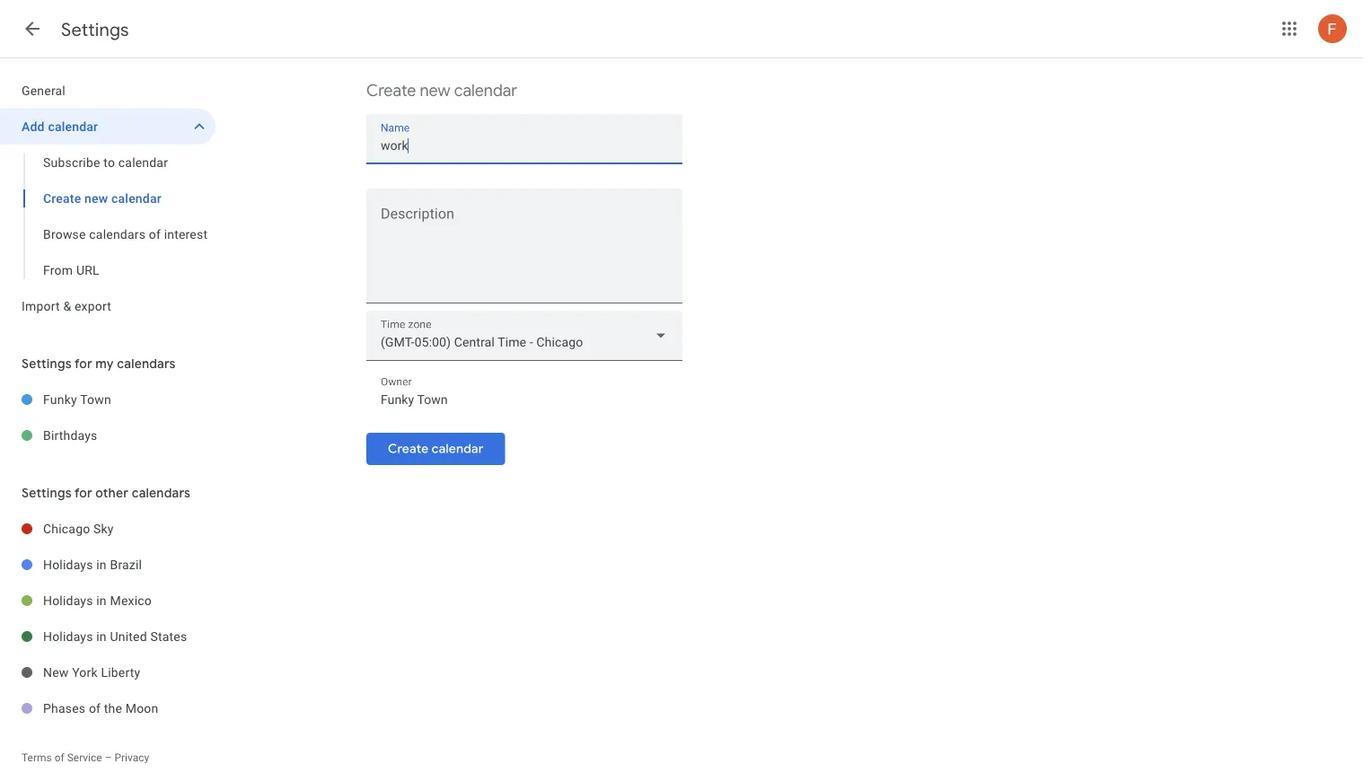 Task type: vqa. For each thing, say whether or not it's contained in the screenshot.
May 11 element on the top left
no



Task type: locate. For each thing, give the bounding box(es) containing it.
holidays down holidays in brazil
[[43, 593, 93, 608]]

new
[[43, 665, 69, 680]]

calendars up url
[[89, 227, 146, 242]]

create calendar button
[[367, 428, 505, 471]]

holidays in mexico
[[43, 593, 152, 608]]

create
[[367, 80, 416, 101], [43, 191, 81, 206], [388, 441, 429, 457]]

1 vertical spatial holidays
[[43, 593, 93, 608]]

new york liberty link
[[43, 655, 216, 691]]

calendar
[[454, 80, 517, 101], [48, 119, 98, 134], [118, 155, 168, 170], [111, 191, 162, 206], [432, 441, 484, 457]]

2 vertical spatial calendars
[[132, 485, 191, 501]]

states
[[150, 629, 187, 644]]

settings for settings
[[61, 18, 129, 41]]

holidays in brazil tree item
[[0, 547, 216, 583]]

0 vertical spatial of
[[149, 227, 161, 242]]

settings
[[61, 18, 129, 41], [22, 356, 72, 372], [22, 485, 72, 501]]

funky town
[[43, 392, 111, 407]]

holidays in brazil
[[43, 557, 142, 572]]

phases of the moon
[[43, 701, 159, 716]]

1 vertical spatial for
[[75, 485, 92, 501]]

new
[[420, 80, 451, 101], [85, 191, 108, 206]]

holidays down chicago on the bottom left of page
[[43, 557, 93, 572]]

0 horizontal spatial create new calendar
[[43, 191, 162, 206]]

browse
[[43, 227, 86, 242]]

in left mexico
[[96, 593, 107, 608]]

new inside tree
[[85, 191, 108, 206]]

holidays in mexico link
[[43, 583, 216, 619]]

calendars up chicago sky link
[[132, 485, 191, 501]]

1 horizontal spatial of
[[149, 227, 161, 242]]

tree
[[0, 73, 216, 324]]

1 horizontal spatial create new calendar
[[367, 80, 517, 101]]

import
[[22, 299, 60, 314]]

0 vertical spatial new
[[420, 80, 451, 101]]

create inside button
[[388, 441, 429, 457]]

holidays for holidays in united states
[[43, 629, 93, 644]]

calendars inside tree
[[89, 227, 146, 242]]

in
[[96, 557, 107, 572], [96, 593, 107, 608], [96, 629, 107, 644]]

chicago sky tree item
[[0, 511, 216, 547]]

0 vertical spatial for
[[75, 356, 92, 372]]

in for united
[[96, 629, 107, 644]]

new york liberty
[[43, 665, 140, 680]]

settings up funky
[[22, 356, 72, 372]]

1 vertical spatial of
[[89, 701, 101, 716]]

general
[[22, 83, 66, 98]]

0 vertical spatial holidays
[[43, 557, 93, 572]]

settings for other calendars tree
[[0, 511, 216, 727]]

0 vertical spatial calendars
[[89, 227, 146, 242]]

calendars
[[89, 227, 146, 242], [117, 356, 176, 372], [132, 485, 191, 501]]

1 vertical spatial in
[[96, 593, 107, 608]]

create new calendar inside tree
[[43, 191, 162, 206]]

holidays for holidays in mexico
[[43, 593, 93, 608]]

2 vertical spatial create
[[388, 441, 429, 457]]

settings for other calendars
[[22, 485, 191, 501]]

create new calendar
[[367, 80, 517, 101], [43, 191, 162, 206]]

holidays in united states
[[43, 629, 187, 644]]

for left other
[[75, 485, 92, 501]]

2 holidays from the top
[[43, 593, 93, 608]]

calendars right the my
[[117, 356, 176, 372]]

settings for settings for my calendars
[[22, 356, 72, 372]]

None text field
[[367, 209, 683, 296]]

2 for from the top
[[75, 485, 92, 501]]

1 vertical spatial create new calendar
[[43, 191, 162, 206]]

2 in from the top
[[96, 593, 107, 608]]

1 vertical spatial settings
[[22, 356, 72, 372]]

1 in from the top
[[96, 557, 107, 572]]

settings up chicago on the bottom left of page
[[22, 485, 72, 501]]

for left the my
[[75, 356, 92, 372]]

subscribe to calendar
[[43, 155, 168, 170]]

1 vertical spatial new
[[85, 191, 108, 206]]

None field
[[367, 311, 683, 361]]

1 vertical spatial create
[[43, 191, 81, 206]]

1 horizontal spatial new
[[420, 80, 451, 101]]

sky
[[93, 522, 114, 536]]

create inside tree
[[43, 191, 81, 206]]

settings heading
[[61, 18, 129, 41]]

import & export
[[22, 299, 111, 314]]

of left "the"
[[89, 701, 101, 716]]

holidays up new
[[43, 629, 93, 644]]

group
[[0, 145, 216, 288]]

of left interest
[[149, 227, 161, 242]]

in left brazil
[[96, 557, 107, 572]]

calendars for my
[[117, 356, 176, 372]]

in left united
[[96, 629, 107, 644]]

settings for my calendars
[[22, 356, 176, 372]]

1 vertical spatial calendars
[[117, 356, 176, 372]]

settings right the go back image
[[61, 18, 129, 41]]

mexico
[[110, 593, 152, 608]]

&
[[63, 299, 71, 314]]

for for my
[[75, 356, 92, 372]]

0 horizontal spatial new
[[85, 191, 108, 206]]

holidays
[[43, 557, 93, 572], [43, 593, 93, 608], [43, 629, 93, 644]]

2 vertical spatial settings
[[22, 485, 72, 501]]

2 vertical spatial holidays
[[43, 629, 93, 644]]

3 holidays from the top
[[43, 629, 93, 644]]

1 for from the top
[[75, 356, 92, 372]]

add calendar tree item
[[0, 109, 216, 145]]

0 vertical spatial in
[[96, 557, 107, 572]]

0 vertical spatial create new calendar
[[367, 80, 517, 101]]

york
[[72, 665, 98, 680]]

None text field
[[381, 133, 668, 158], [381, 387, 668, 413], [381, 133, 668, 158], [381, 387, 668, 413]]

holidays in brazil link
[[43, 547, 216, 583]]

0 vertical spatial settings
[[61, 18, 129, 41]]

2 vertical spatial in
[[96, 629, 107, 644]]

tree containing general
[[0, 73, 216, 324]]

for
[[75, 356, 92, 372], [75, 485, 92, 501]]

1 holidays from the top
[[43, 557, 93, 572]]

of
[[149, 227, 161, 242], [89, 701, 101, 716]]

0 vertical spatial create
[[367, 80, 416, 101]]

0 horizontal spatial of
[[89, 701, 101, 716]]

3 in from the top
[[96, 629, 107, 644]]



Task type: describe. For each thing, give the bounding box(es) containing it.
group containing subscribe to calendar
[[0, 145, 216, 288]]

of inside tree item
[[89, 701, 101, 716]]

moon
[[126, 701, 159, 716]]

funky town tree item
[[0, 382, 216, 418]]

chicago sky
[[43, 522, 114, 536]]

to
[[104, 155, 115, 170]]

phases
[[43, 701, 86, 716]]

calendars for other
[[132, 485, 191, 501]]

the
[[104, 701, 122, 716]]

funky
[[43, 392, 77, 407]]

birthdays
[[43, 428, 98, 443]]

browse calendars of interest
[[43, 227, 208, 242]]

subscribe
[[43, 155, 100, 170]]

calendar inside button
[[432, 441, 484, 457]]

birthdays link
[[43, 418, 216, 454]]

my
[[95, 356, 114, 372]]

settings for settings for other calendars
[[22, 485, 72, 501]]

brazil
[[110, 557, 142, 572]]

other
[[95, 485, 129, 501]]

for for other
[[75, 485, 92, 501]]

in for mexico
[[96, 593, 107, 608]]

new york liberty tree item
[[0, 655, 216, 691]]

from url
[[43, 263, 99, 278]]

calendar inside tree item
[[48, 119, 98, 134]]

holidays in mexico tree item
[[0, 583, 216, 619]]

create calendar
[[388, 441, 484, 457]]

go back image
[[22, 18, 43, 40]]

liberty
[[101, 665, 140, 680]]

chicago sky link
[[43, 511, 216, 547]]

add calendar
[[22, 119, 98, 134]]

settings for my calendars tree
[[0, 382, 216, 454]]

holidays in united states tree item
[[0, 619, 216, 655]]

holidays in united states link
[[43, 619, 216, 655]]

add
[[22, 119, 45, 134]]

town
[[80, 392, 111, 407]]

birthdays tree item
[[0, 418, 216, 454]]

from
[[43, 263, 73, 278]]

export
[[75, 299, 111, 314]]

url
[[76, 263, 99, 278]]

of inside group
[[149, 227, 161, 242]]

in for brazil
[[96, 557, 107, 572]]

chicago
[[43, 522, 90, 536]]

phases of the moon link
[[43, 691, 216, 727]]

holidays for holidays in brazil
[[43, 557, 93, 572]]

united
[[110, 629, 147, 644]]

interest
[[164, 227, 208, 242]]

phases of the moon tree item
[[0, 691, 216, 727]]



